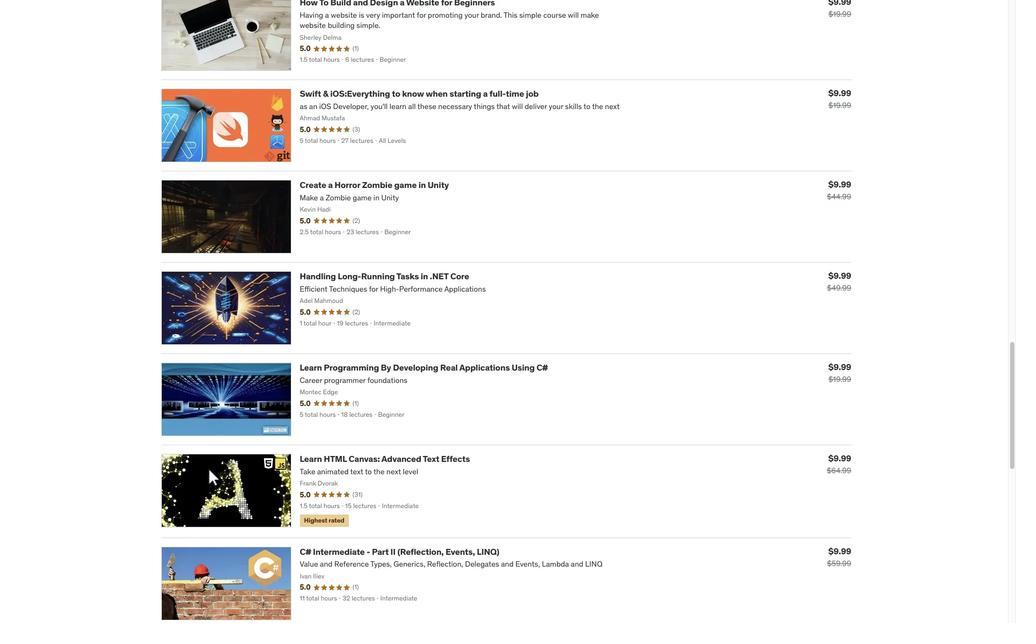 Task type: vqa. For each thing, say whether or not it's contained in the screenshot.
the middle $19.99
yes



Task type: describe. For each thing, give the bounding box(es) containing it.
0 vertical spatial a
[[483, 88, 488, 99]]

programming
[[324, 363, 379, 373]]

learn html canvas: advanced text effects
[[300, 454, 470, 465]]

tasks
[[397, 271, 419, 282]]

$64.99
[[827, 466, 852, 476]]

$9.99 for core
[[829, 271, 852, 281]]

$49.99
[[827, 284, 852, 293]]

html
[[324, 454, 347, 465]]

intermediate
[[313, 547, 365, 558]]

starting
[[450, 88, 481, 99]]

handling
[[300, 271, 336, 282]]

using
[[512, 363, 535, 373]]

1 $19.99 from the top
[[829, 9, 852, 19]]

c# intermediate - part ii (reflection, events, linq)
[[300, 547, 500, 558]]

$19.99 for learn programming by developing real applications using c#
[[829, 375, 852, 385]]

text
[[423, 454, 439, 465]]

running
[[361, 271, 395, 282]]

ios:everything
[[330, 88, 390, 99]]

swift & ios:everything to know when starting a full-time job
[[300, 88, 539, 99]]

swift & ios:everything to know when starting a full-time job link
[[300, 88, 539, 99]]

.net
[[430, 271, 449, 282]]

full-
[[490, 88, 506, 99]]

horror
[[335, 180, 360, 191]]

canvas:
[[349, 454, 380, 465]]

create a horror zombie game in unity link
[[300, 180, 449, 191]]

job
[[526, 88, 539, 99]]

developing
[[393, 363, 439, 373]]

-
[[367, 547, 370, 558]]

time
[[506, 88, 524, 99]]

create a horror zombie game in unity
[[300, 180, 449, 191]]

handling long-running tasks in .net core link
[[300, 271, 469, 282]]

long-
[[338, 271, 361, 282]]

$9.99 $19.99 for learn programming by developing real applications using c#
[[829, 362, 852, 385]]

ii
[[391, 547, 396, 558]]

advanced
[[382, 454, 421, 465]]

learn for learn html canvas: advanced text effects
[[300, 454, 322, 465]]



Task type: locate. For each thing, give the bounding box(es) containing it.
in
[[419, 180, 426, 191], [421, 271, 428, 282]]

1 vertical spatial c#
[[300, 547, 311, 558]]

zombie
[[362, 180, 392, 191]]

handling long-running tasks in .net core
[[300, 271, 469, 282]]

c# right "using"
[[537, 363, 548, 373]]

$9.99 $49.99
[[827, 271, 852, 293]]

1 vertical spatial $19.99
[[829, 101, 852, 110]]

$9.99 for events,
[[829, 546, 852, 557]]

2 learn from the top
[[300, 454, 322, 465]]

learn programming by developing real applications using c# link
[[300, 363, 548, 373]]

in left unity
[[419, 180, 426, 191]]

know
[[402, 88, 424, 99]]

a
[[483, 88, 488, 99], [328, 180, 333, 191]]

$9.99 $19.99
[[829, 88, 852, 110], [829, 362, 852, 385]]

$19.99
[[829, 9, 852, 19], [829, 101, 852, 110], [829, 375, 852, 385]]

$9.99 for starting
[[829, 88, 852, 99]]

learn for learn programming by developing real applications using c#
[[300, 363, 322, 373]]

c# left intermediate
[[300, 547, 311, 558]]

1 horizontal spatial a
[[483, 88, 488, 99]]

1 vertical spatial $9.99 $19.99
[[829, 362, 852, 385]]

1 learn from the top
[[300, 363, 322, 373]]

6 $9.99 from the top
[[829, 546, 852, 557]]

to
[[392, 88, 400, 99]]

0 vertical spatial $19.99
[[829, 9, 852, 19]]

0 vertical spatial $9.99 $19.99
[[829, 88, 852, 110]]

c#
[[537, 363, 548, 373], [300, 547, 311, 558]]

$59.99
[[827, 559, 852, 569]]

$9.99 inside $9.99 $64.99
[[829, 454, 852, 464]]

when
[[426, 88, 448, 99]]

$9.99 for using
[[829, 362, 852, 373]]

linq)
[[477, 547, 500, 558]]

0 vertical spatial learn
[[300, 363, 322, 373]]

game
[[394, 180, 417, 191]]

$9.99 $59.99
[[827, 546, 852, 569]]

(reflection,
[[398, 547, 444, 558]]

by
[[381, 363, 391, 373]]

$9.99 $64.99
[[827, 454, 852, 476]]

0 vertical spatial c#
[[537, 363, 548, 373]]

effects
[[441, 454, 470, 465]]

$9.99 $19.99 for swift & ios:everything to know when starting a full-time job
[[829, 88, 852, 110]]

c# intermediate - part ii (reflection, events, linq) link
[[300, 547, 500, 558]]

1 vertical spatial in
[[421, 271, 428, 282]]

&
[[323, 88, 328, 99]]

learn programming by developing real applications using c#
[[300, 363, 548, 373]]

$9.99 $44.99
[[827, 179, 852, 202]]

1 vertical spatial learn
[[300, 454, 322, 465]]

2 $19.99 from the top
[[829, 101, 852, 110]]

learn
[[300, 363, 322, 373], [300, 454, 322, 465]]

4 $9.99 from the top
[[829, 362, 852, 373]]

1 $9.99 from the top
[[829, 88, 852, 99]]

0 horizontal spatial c#
[[300, 547, 311, 558]]

applications
[[460, 363, 510, 373]]

a left full-
[[483, 88, 488, 99]]

$9.99
[[829, 88, 852, 99], [829, 179, 852, 190], [829, 271, 852, 281], [829, 362, 852, 373], [829, 454, 852, 464], [829, 546, 852, 557]]

events,
[[446, 547, 475, 558]]

0 horizontal spatial a
[[328, 180, 333, 191]]

$9.99 inside the $9.99 $49.99
[[829, 271, 852, 281]]

unity
[[428, 180, 449, 191]]

learn left the html
[[300, 454, 322, 465]]

2 $9.99 from the top
[[829, 179, 852, 190]]

learn html canvas: advanced text effects link
[[300, 454, 470, 465]]

a left horror
[[328, 180, 333, 191]]

$9.99 inside $9.99 $59.99
[[829, 546, 852, 557]]

$19.99 for swift & ios:everything to know when starting a full-time job
[[829, 101, 852, 110]]

3 $19.99 from the top
[[829, 375, 852, 385]]

$9.99 inside $9.99 $44.99
[[829, 179, 852, 190]]

2 $9.99 $19.99 from the top
[[829, 362, 852, 385]]

learn left programming
[[300, 363, 322, 373]]

create
[[300, 180, 326, 191]]

in left the .net
[[421, 271, 428, 282]]

3 $9.99 from the top
[[829, 271, 852, 281]]

1 horizontal spatial c#
[[537, 363, 548, 373]]

core
[[450, 271, 469, 282]]

swift
[[300, 88, 321, 99]]

0 vertical spatial in
[[419, 180, 426, 191]]

1 vertical spatial a
[[328, 180, 333, 191]]

$44.99
[[827, 192, 852, 202]]

5 $9.99 from the top
[[829, 454, 852, 464]]

$9.99 for unity
[[829, 179, 852, 190]]

2 vertical spatial $19.99
[[829, 375, 852, 385]]

real
[[440, 363, 458, 373]]

1 $9.99 $19.99 from the top
[[829, 88, 852, 110]]

part
[[372, 547, 389, 558]]



